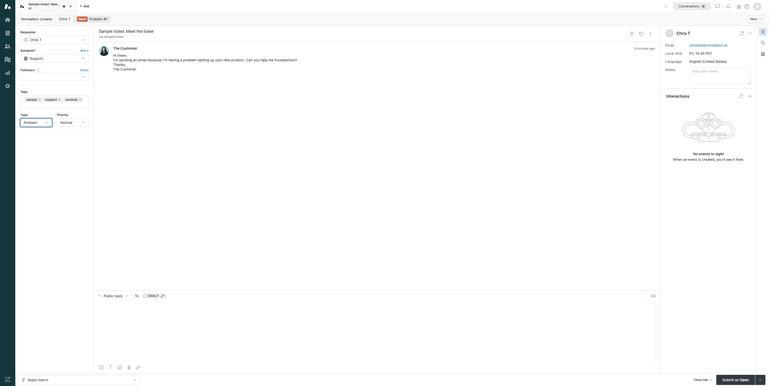 Task type: vqa. For each thing, say whether or not it's contained in the screenshot.
4 of 5 Back
no



Task type: locate. For each thing, give the bounding box(es) containing it.
1 vertical spatial close image
[[748, 31, 752, 35]]

an left email
[[133, 58, 137, 62]]

new
[[223, 58, 230, 62]]

next button
[[748, 15, 765, 23]]

1 horizontal spatial remove image
[[79, 98, 82, 101]]

1 vertical spatial #1
[[104, 17, 108, 21]]

chris t right user image
[[677, 31, 691, 36]]

0 vertical spatial #1
[[29, 6, 32, 10]]

customer up there,
[[121, 46, 137, 51]]

troubleshoot?
[[275, 58, 297, 62]]

chris
[[59, 17, 68, 21], [677, 31, 687, 36], [30, 38, 38, 42], [148, 294, 156, 298]]

0 horizontal spatial close image
[[68, 4, 73, 9]]

followers element
[[20, 73, 89, 81]]

there,
[[118, 53, 127, 58]]

open inside the secondary element
[[78, 17, 86, 21]]

you'll
[[717, 157, 725, 162]]

an
[[133, 58, 137, 62], [684, 157, 687, 162]]

reply
[[115, 294, 123, 298]]

t inside chris t "link"
[[68, 17, 71, 21]]

pst
[[706, 51, 713, 55]]

take it button
[[80, 48, 89, 53]]

open
[[78, 17, 86, 21], [740, 378, 749, 382]]

open down "add" dropdown button
[[78, 17, 86, 21]]

problem inside the secondary element
[[89, 17, 103, 21]]

chris t down the requester
[[30, 38, 42, 42]]

the down thanks,
[[113, 67, 119, 71]]

1 the from the top
[[113, 46, 120, 51]]

1 remove image from the left
[[58, 98, 61, 101]]

no events in sight when an event is created, you'll see it here.
[[673, 152, 745, 162]]

fri, 15:45 pst
[[690, 51, 713, 55]]

macro
[[38, 378, 48, 382]]

hi
[[113, 53, 117, 58]]

hide composer image
[[375, 289, 379, 293]]

take
[[80, 49, 86, 53]]

customer context image
[[761, 30, 765, 34]]

here.
[[736, 157, 745, 162]]

tab
[[703, 378, 708, 382]]

problem
[[89, 17, 103, 21], [24, 121, 37, 125]]

1 horizontal spatial close image
[[748, 31, 752, 35]]

type
[[20, 113, 28, 117]]

remove image for zendesk
[[79, 98, 82, 101]]

1 vertical spatial an
[[684, 157, 687, 162]]

chris inside chris t "link"
[[59, 17, 68, 21]]

requester element
[[20, 36, 89, 44]]

close image inside 'tabs' tab list
[[68, 4, 73, 9]]

priority
[[57, 113, 68, 117]]

chris t link
[[56, 16, 74, 23]]

i'm
[[113, 58, 118, 62], [163, 58, 168, 62]]

chris t right christee@notrealbut.ok "image"
[[148, 294, 159, 298]]

info on adding followers image
[[36, 68, 40, 72]]

1 vertical spatial customer
[[120, 67, 136, 71]]

chris down the
[[59, 17, 68, 21]]

as
[[735, 378, 739, 382]]

the up hi
[[113, 46, 120, 51]]

problem down add
[[89, 17, 103, 21]]

problem down type
[[24, 121, 37, 125]]

sample left remove image
[[26, 98, 37, 102]]

an inside no events in sight when an event is created, you'll see it here.
[[684, 157, 687, 162]]

i'm down hi
[[113, 58, 118, 62]]

0 horizontal spatial ticket
[[65, 2, 73, 6]]

events image
[[639, 32, 643, 36]]

1 horizontal spatial it
[[733, 157, 735, 162]]

sending
[[119, 58, 132, 62]]

1 horizontal spatial an
[[684, 157, 687, 162]]

can
[[246, 58, 253, 62]]

i'm left having
[[163, 58, 168, 62]]

it inside button
[[87, 49, 89, 53]]

chris t
[[59, 17, 71, 21], [677, 31, 691, 36], [30, 38, 42, 42], [148, 294, 159, 298]]

it right take
[[87, 49, 89, 53]]

secondary element
[[15, 14, 769, 24]]

problem for problem
[[24, 121, 37, 125]]

remove image right zendesk
[[79, 98, 82, 101]]

customer down sending
[[120, 67, 136, 71]]

events
[[699, 152, 711, 156]]

event
[[688, 157, 698, 162]]

close image
[[68, 4, 73, 9], [748, 31, 752, 35]]

close tab
[[694, 378, 708, 382]]

0 vertical spatial open
[[78, 17, 86, 21]]

normal button
[[57, 119, 89, 127]]

ticket up the customer
[[115, 35, 123, 39]]

1 horizontal spatial #1
[[104, 17, 108, 21]]

customer
[[121, 46, 137, 51], [120, 67, 136, 71]]

0 vertical spatial it
[[87, 49, 89, 53]]

chris t inside requester element
[[30, 38, 42, 42]]

0 horizontal spatial it
[[87, 49, 89, 53]]

chris t inside "link"
[[59, 17, 71, 21]]

in
[[712, 152, 715, 156]]

1 vertical spatial the
[[113, 67, 119, 71]]

submit as open
[[723, 378, 749, 382]]

notes
[[666, 67, 675, 72]]

user image
[[669, 32, 671, 35]]

1 vertical spatial open
[[740, 378, 749, 382]]

the customer
[[113, 46, 137, 51]]

notrealbut (create)
[[21, 17, 53, 21]]

0 horizontal spatial remove image
[[58, 98, 61, 101]]

sample right via
[[104, 35, 115, 39]]

displays possible ticket submission types image
[[759, 378, 763, 382]]

2 remove image from the left
[[79, 98, 82, 101]]

0 horizontal spatial sample
[[26, 98, 37, 102]]

user image
[[668, 32, 671, 35]]

problem inside popup button
[[24, 121, 37, 125]]

2 the from the top
[[113, 67, 119, 71]]

view more details image
[[740, 31, 744, 35]]

1 vertical spatial sample
[[26, 98, 37, 102]]

#1 inside the secondary element
[[104, 17, 108, 21]]

public
[[104, 294, 114, 298]]

1 vertical spatial problem
[[24, 121, 37, 125]]

chris down the requester
[[30, 38, 38, 42]]

an inside hi there, i'm sending an email because i'm having a problem setting up your new product. can you help me troubleshoot? thanks, the customer
[[133, 58, 137, 62]]

cc
[[651, 294, 656, 298]]

minutes
[[638, 47, 649, 51]]

it right see
[[733, 157, 735, 162]]

you
[[254, 58, 260, 62]]

0 vertical spatial problem
[[89, 17, 103, 21]]

up
[[210, 58, 214, 62]]

your
[[215, 58, 223, 62]]

#1 up via sample ticket at the top left
[[104, 17, 108, 21]]

time
[[675, 51, 682, 55]]

next
[[751, 17, 757, 21]]

setting
[[198, 58, 209, 62]]

close image right view more details image
[[748, 31, 752, 35]]

1 horizontal spatial problem
[[89, 17, 103, 21]]

remove image
[[58, 98, 61, 101], [79, 98, 82, 101]]

conversations
[[679, 4, 700, 8]]

9 minutes ago text field
[[635, 47, 655, 51]]

tab
[[15, 0, 76, 13]]

it
[[87, 49, 89, 53], [733, 157, 735, 162]]

#1
[[29, 6, 32, 10], [104, 17, 108, 21]]

format text image
[[109, 366, 113, 370]]

problem #1
[[89, 17, 108, 21]]

1 horizontal spatial i'm
[[163, 58, 168, 62]]

0 vertical spatial an
[[133, 58, 137, 62]]

0 horizontal spatial i'm
[[113, 58, 118, 62]]

an left event
[[684, 157, 687, 162]]

apps image
[[761, 52, 765, 56]]

email
[[138, 58, 147, 62]]

ticket
[[65, 2, 73, 6], [115, 35, 123, 39]]

1 horizontal spatial sample
[[104, 35, 115, 39]]

open right as
[[740, 378, 749, 382]]

0 horizontal spatial open
[[78, 17, 86, 21]]

no
[[693, 152, 698, 156]]

views image
[[4, 30, 11, 36]]

created,
[[702, 157, 716, 162]]

15:45
[[696, 51, 705, 55]]

1 vertical spatial it
[[733, 157, 735, 162]]

0 horizontal spatial an
[[133, 58, 137, 62]]

0 horizontal spatial problem
[[24, 121, 37, 125]]

follow
[[80, 68, 89, 72]]

problem for problem #1
[[89, 17, 103, 21]]

#1 down sample
[[29, 6, 32, 10]]

apply
[[28, 378, 37, 382]]

sample
[[104, 35, 115, 39], [26, 98, 37, 102]]

0 vertical spatial close image
[[68, 4, 73, 9]]

language
[[666, 59, 682, 64]]

0 vertical spatial ticket
[[65, 2, 73, 6]]

1 vertical spatial ticket
[[115, 35, 123, 39]]

thanks,
[[113, 63, 126, 67]]

hi there, i'm sending an email because i'm having a problem setting up your new product. can you help me troubleshoot? thanks, the customer
[[113, 53, 297, 71]]

chris t down the
[[59, 17, 71, 21]]

ticket right the
[[65, 2, 73, 6]]

t inside requester element
[[39, 38, 42, 42]]

close
[[694, 378, 702, 382]]

0 vertical spatial the
[[113, 46, 120, 51]]

tab containing sample ticket: meet the ticket
[[15, 0, 76, 13]]

remove image right support
[[58, 98, 61, 101]]

reporting image
[[4, 70, 11, 76]]

close image right the
[[68, 4, 73, 9]]

0 horizontal spatial #1
[[29, 6, 32, 10]]



Task type: describe. For each thing, give the bounding box(es) containing it.
add
[[84, 4, 89, 8]]

tabs tab list
[[15, 0, 659, 13]]

close tab button
[[692, 375, 715, 386]]

admin image
[[4, 83, 11, 89]]

notrealbut
[[21, 17, 39, 21]]

the customer link
[[113, 46, 137, 51]]

take it
[[80, 49, 89, 53]]

chris right user image
[[677, 31, 687, 36]]

9 minutes ago
[[635, 47, 655, 51]]

it inside no events in sight when an event is created, you'll see it here.
[[733, 157, 735, 162]]

zendesk products image
[[737, 5, 741, 9]]

chris inside requester element
[[30, 38, 38, 42]]

local time
[[666, 51, 682, 55]]

insert emojis image
[[118, 366, 122, 370]]

having
[[169, 58, 179, 62]]

draft mode image
[[99, 366, 103, 370]]

organizations image
[[4, 56, 11, 63]]

(united
[[702, 59, 715, 64]]

assignee*
[[20, 49, 36, 53]]

christee@notrealbut.ok image
[[143, 294, 147, 298]]

english
[[690, 59, 701, 64]]

support
[[45, 98, 57, 102]]

remove image for support
[[58, 98, 61, 101]]

(create)
[[40, 17, 53, 21]]

follow button
[[80, 68, 89, 73]]

1 i'm from the left
[[113, 58, 118, 62]]

sample ticket: meet the ticket #1
[[29, 2, 73, 10]]

public reply button
[[94, 291, 131, 302]]

customers image
[[4, 43, 11, 50]]

get started image
[[4, 17, 11, 23]]

get help image
[[745, 4, 749, 9]]

the inside hi there, i'm sending an email because i'm having a problem setting up your new product. can you help me troubleshoot? thanks, the customer
[[113, 67, 119, 71]]

via sample ticket
[[99, 35, 123, 39]]

notifications image
[[726, 4, 731, 8]]

#1 inside sample ticket: meet the ticket #1
[[29, 6, 32, 10]]

interactions
[[667, 94, 690, 99]]

conversations button
[[673, 2, 711, 10]]

add button
[[76, 0, 92, 12]]

9
[[635, 47, 637, 51]]

a
[[180, 58, 182, 62]]

submit
[[723, 378, 734, 382]]

apply macro
[[28, 378, 48, 382]]

ago
[[650, 47, 655, 51]]

remove image
[[38, 98, 41, 101]]

to
[[135, 294, 139, 298]]

Add user notes text field
[[690, 67, 751, 84]]

edit user image
[[161, 295, 164, 298]]

add link (cmd k) image
[[136, 366, 140, 370]]

christee@notrealbut.ok
[[690, 43, 728, 47]]

customer inside hi there, i'm sending an email because i'm having a problem setting up your new product. can you help me troubleshoot? thanks, the customer
[[120, 67, 136, 71]]

main element
[[0, 0, 15, 387]]

ticket:
[[40, 2, 50, 6]]

public reply
[[104, 294, 123, 298]]

problem
[[183, 58, 197, 62]]

requester
[[20, 30, 36, 34]]

because
[[148, 58, 162, 62]]

support
[[30, 56, 43, 61]]

email
[[666, 43, 674, 47]]

0 vertical spatial customer
[[121, 46, 137, 51]]

is
[[699, 157, 701, 162]]

zendesk support image
[[4, 3, 11, 10]]

help
[[260, 58, 268, 62]]

problem button
[[20, 119, 52, 127]]

normal
[[60, 121, 72, 125]]

sample
[[29, 2, 40, 6]]

product.
[[231, 58, 245, 62]]

local
[[666, 51, 674, 55]]

english (united states)
[[690, 59, 727, 64]]

filter image
[[630, 32, 634, 36]]

1 horizontal spatial ticket
[[115, 35, 123, 39]]

2 i'm from the left
[[163, 58, 168, 62]]

sight
[[715, 152, 724, 156]]

add attachment image
[[127, 366, 131, 370]]

zendesk image
[[4, 377, 11, 383]]

followers
[[20, 68, 35, 72]]

meet
[[51, 2, 58, 6]]

zendesk
[[65, 98, 78, 102]]

the
[[59, 2, 64, 6]]

via
[[99, 35, 103, 39]]

states)
[[716, 59, 727, 64]]

tags
[[20, 90, 27, 94]]

cc button
[[651, 294, 656, 299]]

0 vertical spatial sample
[[104, 35, 115, 39]]

button displays agent's chat status as invisible. image
[[716, 4, 720, 8]]

1 horizontal spatial open
[[740, 378, 749, 382]]

see
[[726, 157, 732, 162]]

when
[[673, 157, 683, 162]]

assignee* element
[[20, 54, 89, 63]]

ticket actions image
[[649, 32, 653, 36]]

Subject field
[[98, 28, 627, 34]]

chris right christee@notrealbut.ok "image"
[[148, 294, 156, 298]]

ticket inside sample ticket: meet the ticket #1
[[65, 2, 73, 6]]

avatar image
[[99, 46, 109, 56]]

Public reply composer text field
[[96, 302, 654, 312]]

notrealbut (create) button
[[18, 16, 56, 23]]



